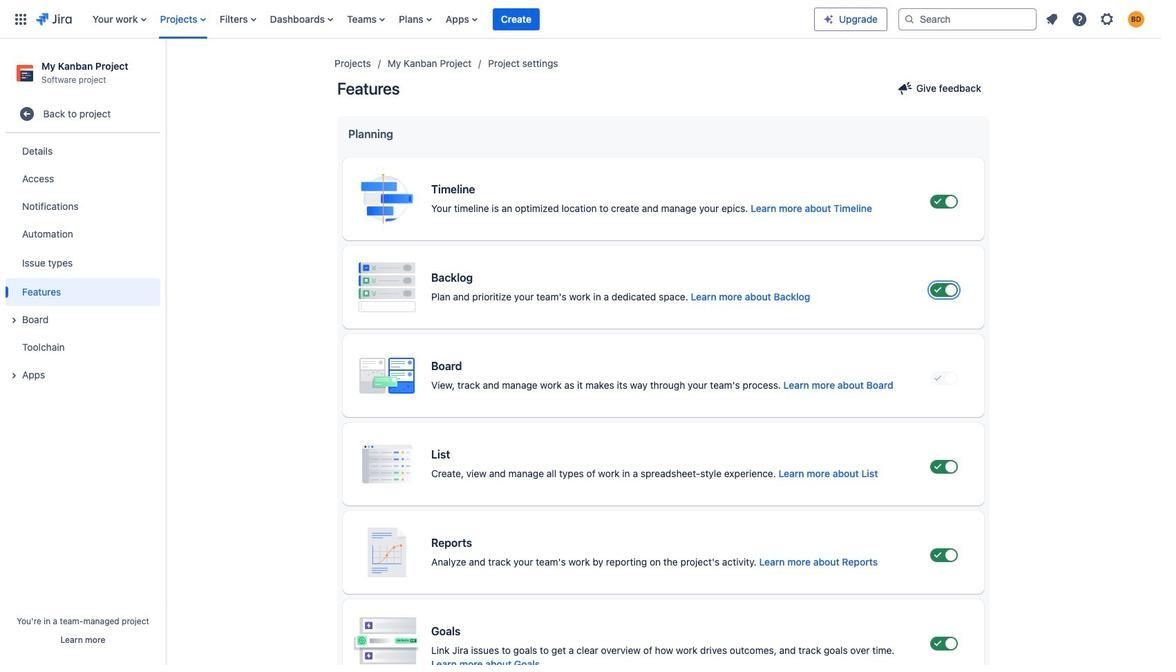 Task type: vqa. For each thing, say whether or not it's contained in the screenshot.
Reporter Pin to top. Only you can see pinned fields. image
no



Task type: describe. For each thing, give the bounding box(es) containing it.
expand image
[[6, 368, 22, 384]]

1 horizontal spatial list
[[1039, 7, 1153, 31]]

your profile and settings image
[[1128, 11, 1144, 27]]

primary element
[[8, 0, 814, 38]]

help image
[[1071, 11, 1088, 27]]

0 horizontal spatial list
[[86, 0, 814, 38]]



Task type: locate. For each thing, give the bounding box(es) containing it.
None search field
[[898, 8, 1037, 30]]

sidebar element
[[0, 39, 166, 666]]

banner
[[0, 0, 1161, 39]]

expand image
[[6, 313, 22, 329]]

jira image
[[36, 11, 72, 27], [36, 11, 72, 27]]

group inside "sidebar" element
[[6, 134, 160, 393]]

appswitcher icon image
[[12, 11, 29, 27]]

group
[[6, 134, 160, 393]]

search image
[[904, 13, 915, 25]]

notifications image
[[1044, 11, 1060, 27]]

sidebar navigation image
[[151, 55, 181, 83]]

list item
[[493, 0, 540, 38]]

settings image
[[1099, 11, 1115, 27]]

Search field
[[898, 8, 1037, 30]]

list
[[86, 0, 814, 38], [1039, 7, 1153, 31]]



